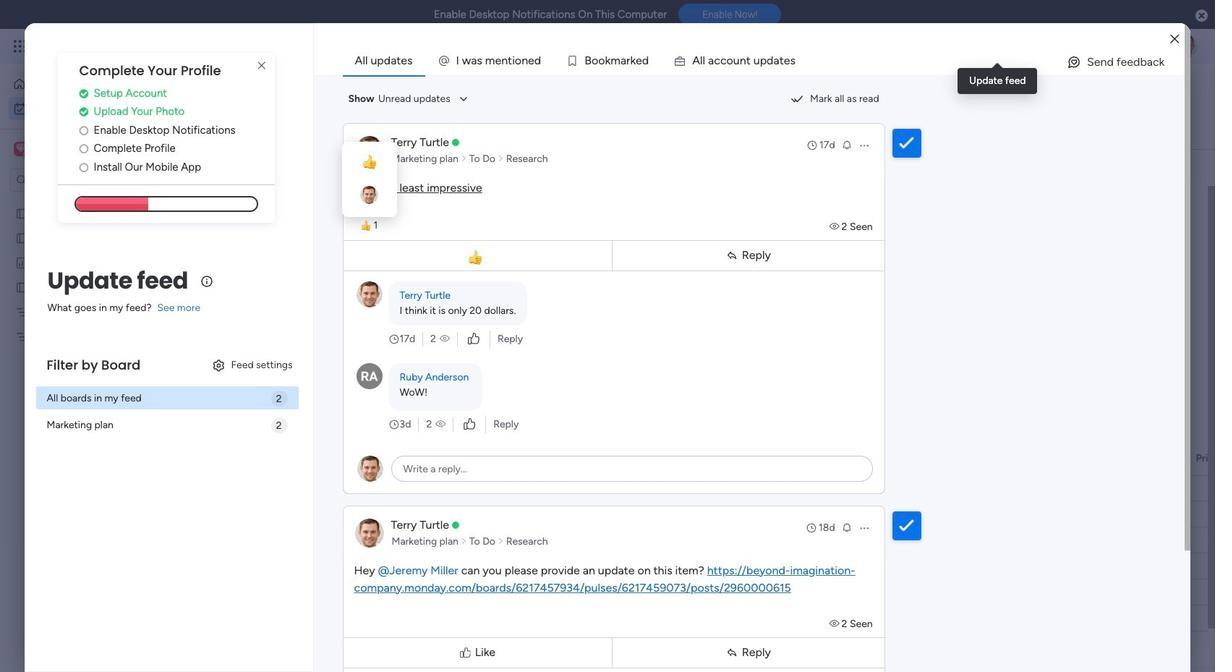Task type: describe. For each thing, give the bounding box(es) containing it.
1 v2 seen image from the top
[[830, 220, 842, 233]]

options image
[[859, 522, 870, 534]]

search image
[[399, 161, 411, 173]]

select product image
[[13, 39, 28, 54]]

help image
[[1122, 39, 1136, 54]]

3 public board image from the top
[[15, 280, 29, 294]]

1 vertical spatial tab
[[213, 126, 265, 149]]

workspace selection element
[[14, 140, 121, 159]]

dapulse close image
[[1196, 9, 1209, 23]]

see plans image
[[240, 38, 253, 54]]

1 vertical spatial option
[[9, 97, 176, 120]]

2 check circle image from the top
[[79, 107, 89, 117]]

Filter dashboard by text search field
[[281, 156, 417, 179]]

reminder image
[[841, 521, 853, 533]]

2 circle o image from the top
[[79, 144, 89, 154]]

options image
[[859, 139, 870, 151]]

2 public board image from the top
[[15, 231, 29, 245]]

v2 seen image for v2 like image at left
[[440, 332, 450, 346]]

1 check circle image from the top
[[79, 88, 89, 99]]

workspace image
[[14, 141, 28, 157]]



Task type: vqa. For each thing, say whether or not it's contained in the screenshot.
2 icon
no



Task type: locate. For each thing, give the bounding box(es) containing it.
2 vertical spatial public board image
[[15, 280, 29, 294]]

workspace image
[[16, 141, 26, 157]]

circle o image up 'search in workspace' field
[[79, 144, 89, 154]]

slider arrow image
[[461, 534, 467, 549]]

circle o image
[[79, 125, 89, 136], [79, 144, 89, 154], [79, 162, 89, 173]]

reminder image
[[841, 139, 853, 150]]

check circle image
[[79, 88, 89, 99], [79, 107, 89, 117]]

v2 like image
[[464, 416, 476, 432]]

0 vertical spatial public board image
[[15, 206, 29, 220]]

1 horizontal spatial tab
[[343, 46, 425, 75]]

list box
[[0, 198, 185, 544]]

1 circle o image from the top
[[79, 125, 89, 136]]

give feedback image
[[1067, 55, 1082, 69]]

public dashboard image
[[15, 255, 29, 269]]

0 vertical spatial option
[[9, 72, 176, 96]]

1 vertical spatial check circle image
[[79, 107, 89, 117]]

search everything image
[[1090, 39, 1104, 54]]

circle o image down workspace selection element
[[79, 162, 89, 173]]

public board image
[[15, 206, 29, 220], [15, 231, 29, 245], [15, 280, 29, 294]]

slider arrow image for reminder icon in the top of the page
[[498, 152, 504, 166]]

0 vertical spatial v2 seen image
[[440, 332, 450, 346]]

v2 seen image
[[830, 220, 842, 233], [830, 618, 842, 630]]

2 vertical spatial option
[[0, 200, 185, 203]]

0 vertical spatial check circle image
[[79, 88, 89, 99]]

0 vertical spatial circle o image
[[79, 125, 89, 136]]

2 v2 seen image from the top
[[830, 618, 842, 630]]

Search in workspace field
[[30, 172, 121, 189]]

tab
[[343, 46, 425, 75], [213, 126, 265, 149]]

slider arrow image
[[461, 152, 467, 166], [498, 152, 504, 166], [498, 534, 504, 549]]

v2 seen image
[[440, 332, 450, 346], [436, 417, 446, 432]]

v2 seen image left v2 like icon
[[436, 417, 446, 432]]

dapulse x slim image
[[253, 57, 270, 75]]

terry turtle image
[[1175, 35, 1198, 58]]

v2 seen image left v2 like image at left
[[440, 332, 450, 346]]

tab list
[[343, 46, 1186, 75]]

column header
[[876, 447, 963, 471]]

circle o image up workspace selection element
[[79, 125, 89, 136]]

close image
[[1171, 34, 1180, 45]]

option
[[9, 72, 176, 96], [9, 97, 176, 120], [0, 200, 185, 203]]

1 public board image from the top
[[15, 206, 29, 220]]

0 horizontal spatial tab
[[213, 126, 265, 149]]

0 vertical spatial v2 seen image
[[830, 220, 842, 233]]

slider arrow image for reminder image
[[498, 534, 504, 549]]

0 vertical spatial tab
[[343, 46, 425, 75]]

v2 like image
[[468, 331, 480, 347]]

1 vertical spatial public board image
[[15, 231, 29, 245]]

2 vertical spatial circle o image
[[79, 162, 89, 173]]

None search field
[[281, 156, 417, 179]]

3 circle o image from the top
[[79, 162, 89, 173]]

1 vertical spatial circle o image
[[79, 144, 89, 154]]

1 vertical spatial v2 seen image
[[830, 618, 842, 630]]

1 vertical spatial v2 seen image
[[436, 417, 446, 432]]

v2 seen image for v2 like icon
[[436, 417, 446, 432]]



